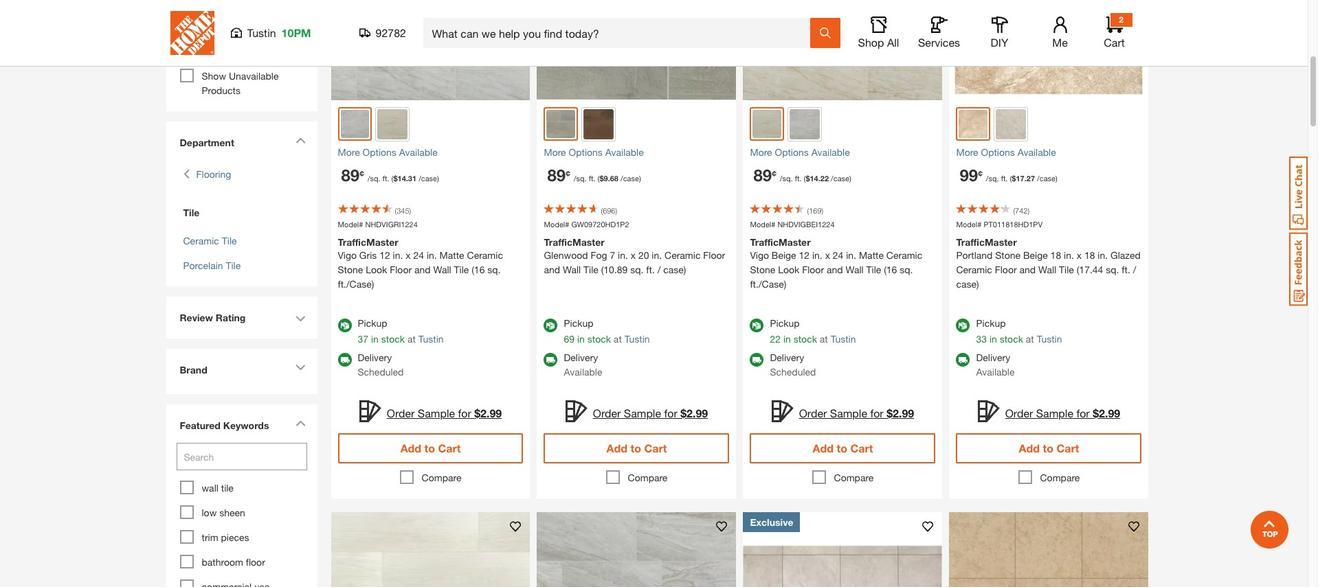 Task type: locate. For each thing, give the bounding box(es) containing it.
case) right "(10.89" at the left of page
[[664, 264, 687, 276]]

1 pickup from the left
[[358, 318, 388, 329]]

. for gris
[[406, 174, 408, 183]]

case) down portland
[[957, 279, 980, 290]]

. inside 89 ¢ /sq. ft. ( $ 9 . 68 /case )
[[608, 174, 610, 183]]

3 pickup from the left
[[771, 318, 800, 329]]

89 for trafficmaster vigo gris 12 in. x 24 in. matte ceramic stone look floor and wall tile (16 sq. ft./case)
[[341, 165, 360, 185]]

4 in from the left
[[990, 334, 998, 345]]

1 model# from the left
[[338, 220, 363, 229]]

ft./case) inside trafficmaster vigo beige 12 in. x 24 in. matte ceramic stone look floor and wall tile (16 sq. ft./case)
[[751, 279, 787, 290]]

and inside the trafficmaster vigo gris 12 in. x 24 in. matte ceramic stone look floor and wall tile (16 sq. ft./case)
[[415, 264, 431, 276]]

4 at from the left
[[1027, 334, 1035, 345]]

and down "nhdvigbei1224"
[[827, 264, 843, 276]]

ft. left the 31
[[383, 174, 390, 183]]

4 add to cart from the left
[[1020, 442, 1080, 455]]

0 horizontal spatial available shipping image
[[751, 353, 764, 367]]

pickup inside pickup 33 in stock at tustin
[[977, 318, 1006, 329]]

trafficmaster down model# nhdvigbei1224
[[751, 237, 811, 248]]

/case up "nhdvigbei1224"
[[831, 174, 850, 183]]

x down nhdvigri1224
[[406, 250, 411, 261]]

available for pickup image left pickup 33 in stock at tustin
[[957, 319, 971, 333]]

3 delivery from the left
[[771, 352, 805, 364]]

24 down "nhdvigbei1224"
[[833, 250, 844, 261]]

12 down "nhdvigbei1224"
[[799, 250, 810, 261]]

ft. down the glazed
[[1123, 264, 1131, 276]]

more options available up 89 ¢ /sq. ft. ( $ 9 . 68 /case )
[[544, 146, 644, 158]]

options for trafficmaster glenwood fog 7 in. x 20 in. ceramic floor and wall tile (10.89 sq. ft. / case)
[[569, 146, 603, 158]]

beige down model# nhdvigbei1224
[[772, 250, 797, 261]]

2 horizontal spatial 89
[[754, 165, 772, 185]]

available shipping image
[[338, 353, 352, 367], [544, 353, 558, 367]]

trafficmaster
[[338, 237, 399, 248], [544, 237, 605, 248], [751, 237, 811, 248], [957, 237, 1017, 248]]

pickup 69 in stock at tustin
[[564, 318, 650, 345]]

2 scheduled from the left
[[771, 367, 817, 378]]

available up the 31
[[399, 146, 438, 158]]

1 sample from the left
[[418, 407, 455, 420]]

ft. inside 99 ¢ /sq. ft. ( $ 17 . 27 /case )
[[1002, 174, 1008, 183]]

/sq.
[[368, 174, 381, 183], [574, 174, 587, 183], [780, 174, 793, 183], [987, 174, 1000, 183]]

in inside 'pickup 22 in stock at tustin'
[[784, 334, 791, 345]]

1 order sample for $ 2.99 from the left
[[387, 407, 502, 420]]

3 sample from the left
[[831, 407, 868, 420]]

trafficmaster vigo beige 12 in. x 24 in. matte ceramic stone look floor and wall tile (16 sq. ft./case)
[[751, 237, 923, 290]]

1 . from the left
[[406, 174, 408, 183]]

/case inside 89 ¢ /sq. ft. ( $ 14 . 31 /case )
[[419, 174, 437, 183]]

tustin 10pm
[[247, 26, 311, 39]]

0 horizontal spatial stone
[[338, 264, 363, 276]]

0 horizontal spatial delivery available
[[564, 352, 603, 378]]

more options available link for gris
[[338, 145, 524, 159]]

2 2.99 from the left
[[687, 407, 708, 420]]

more options available link up the 31
[[338, 145, 524, 159]]

2 delivery available from the left
[[977, 352, 1015, 378]]

floor
[[246, 557, 265, 569]]

( inside 89 ¢ /sq. ft. ( $ 14 . 22 /case )
[[804, 174, 806, 183]]

brand
[[180, 364, 207, 376]]

ft. left 9
[[589, 174, 596, 183]]

beige down pt011818hd1pv at the right top of page
[[1024, 250, 1049, 261]]

0 horizontal spatial vigo gris image
[[341, 110, 370, 139]]

1 horizontal spatial available shipping image
[[544, 353, 558, 367]]

x up (17.44
[[1077, 250, 1082, 261]]

¢ left 9
[[566, 167, 571, 178]]

for for pickup 22 in stock at tustin
[[871, 407, 884, 420]]

2 order from the left
[[593, 407, 621, 420]]

glenwood fog 7 in. x 20 in. ceramic floor and wall tile (10.89 sq. ft. / case) image
[[537, 0, 737, 100]]

2 . from the left
[[608, 174, 610, 183]]

available shipping image for 89
[[751, 353, 764, 367]]

2 available shipping image from the left
[[957, 353, 971, 367]]

1 /sq. from the left
[[368, 174, 381, 183]]

more options available link for stone
[[957, 145, 1143, 159]]

1 horizontal spatial 12
[[799, 250, 810, 261]]

delivery scheduled down the 37
[[358, 352, 404, 378]]

add for 33 in stock
[[1020, 442, 1041, 455]]

in inside pickup 33 in stock at tustin
[[990, 334, 998, 345]]

in
[[371, 334, 379, 345], [578, 334, 585, 345], [784, 334, 791, 345], [990, 334, 998, 345]]

0 horizontal spatial available shipping image
[[338, 353, 352, 367]]

model# left "nhdvigbei1224"
[[751, 220, 776, 229]]

x inside trafficmaster glenwood fog 7 in. x 20 in. ceramic floor and wall tile (10.89 sq. ft. / case)
[[631, 250, 636, 261]]

delivery scheduled down 'pickup 22 in stock at tustin'
[[771, 352, 817, 378]]

delivery for 33
[[977, 352, 1011, 364]]

2 matte from the left
[[860, 250, 884, 261]]

caret icon image
[[295, 138, 306, 144], [295, 316, 306, 322], [295, 365, 306, 371], [295, 421, 306, 427]]

x for beige
[[826, 250, 831, 261]]

$ inside 89 ¢ /sq. ft. ( $ 9 . 68 /case )
[[600, 174, 604, 183]]

4 and from the left
[[1020, 264, 1036, 276]]

0 horizontal spatial 12
[[380, 250, 390, 261]]

more options available link up 27 on the right
[[957, 145, 1143, 159]]

matte inside the trafficmaster vigo gris 12 in. x 24 in. matte ceramic stone look floor and wall tile (16 sq. ft./case)
[[440, 250, 465, 261]]

and down glenwood
[[544, 264, 561, 276]]

¢ inside 89 ¢ /sq. ft. ( $ 14 . 22 /case )
[[772, 167, 777, 178]]

delivery scheduled
[[358, 352, 404, 378], [771, 352, 817, 378]]

order
[[387, 407, 415, 420], [593, 407, 621, 420], [800, 407, 827, 420], [1006, 407, 1034, 420]]

trafficmaster up portland
[[957, 237, 1017, 248]]

trafficmaster inside trafficmaster glenwood fog 7 in. x 20 in. ceramic floor and wall tile (10.89 sq. ft. / case)
[[544, 237, 605, 248]]

2 and from the left
[[544, 264, 561, 276]]

1 tustin link from the left
[[419, 334, 444, 345]]

18
[[1051, 250, 1062, 261], [1085, 250, 1096, 261]]

¢ for trafficmaster portland stone beige 18 in. x 18 in. glazed ceramic floor and wall tile (17.44 sq. ft. / case)
[[979, 167, 983, 178]]

2 more from the left
[[544, 146, 566, 158]]

vigo gris image
[[790, 109, 821, 139], [341, 110, 370, 139]]

in for 37
[[371, 334, 379, 345]]

stone down pt011818hd1pv at the right top of page
[[996, 250, 1021, 261]]

1 delivery available from the left
[[564, 352, 603, 378]]

0 horizontal spatial delivery scheduled
[[358, 352, 404, 378]]

and
[[415, 264, 431, 276], [544, 264, 561, 276], [827, 264, 843, 276], [1020, 264, 1036, 276]]

1 horizontal spatial vigo gris image
[[790, 109, 821, 139]]

3 compare from the left
[[835, 472, 874, 484]]

for for pickup 33 in stock at tustin
[[1077, 407, 1090, 420]]

1 order from the left
[[387, 407, 415, 420]]

1 more options available link from the left
[[338, 145, 524, 159]]

floor
[[704, 250, 726, 261], [390, 264, 412, 276], [803, 264, 825, 276], [996, 264, 1017, 276]]

/sq. up model# nhdvigbei1224
[[780, 174, 793, 183]]

more options available up 89 ¢ /sq. ft. ( $ 14 . 31 /case )
[[338, 146, 438, 158]]

(16 inside trafficmaster vigo beige 12 in. x 24 in. matte ceramic stone look floor and wall tile (16 sq. ft./case)
[[884, 264, 898, 276]]

( inside 89 ¢ /sq. ft. ( $ 9 . 68 /case )
[[598, 174, 600, 183]]

2.99 for pickup 69 in stock at tustin
[[687, 407, 708, 420]]

1 available shipping image from the left
[[751, 353, 764, 367]]

delivery down 69
[[564, 352, 598, 364]]

4 2.99 from the left
[[1100, 407, 1121, 420]]

case)
[[664, 264, 687, 276], [957, 279, 980, 290]]

0 horizontal spatial 24
[[414, 250, 424, 261]]

back caret image
[[183, 167, 189, 182]]

sq. inside trafficmaster portland stone beige 18 in. x 18 in. glazed ceramic floor and wall tile (17.44 sq. ft. / case)
[[1107, 264, 1120, 276]]

vigo down model# nhdvigbei1224
[[751, 250, 769, 261]]

ceramic inside trafficmaster glenwood fog 7 in. x 20 in. ceramic floor and wall tile (10.89 sq. ft. / case)
[[665, 250, 701, 261]]

pickup inside the pickup 69 in stock at tustin
[[564, 318, 594, 329]]

3 at from the left
[[820, 334, 828, 345]]

trafficmaster up glenwood
[[544, 237, 605, 248]]

2 model# from the left
[[544, 220, 570, 229]]

. inside 99 ¢ /sq. ft. ( $ 17 . 27 /case )
[[1025, 174, 1027, 183]]

cherry image
[[584, 109, 614, 139]]

/case inside 89 ¢ /sq. ft. ( $ 9 . 68 /case )
[[621, 174, 639, 183]]

sq. inside trafficmaster vigo beige 12 in. x 24 in. matte ceramic stone look floor and wall tile (16 sq. ft./case)
[[900, 264, 914, 276]]

at inside pickup 33 in stock at tustin
[[1027, 334, 1035, 345]]

0 horizontal spatial look
[[366, 264, 387, 276]]

89 ¢ /sq. ft. ( $ 14 . 31 /case )
[[341, 165, 439, 185]]

2 beige from the left
[[1024, 250, 1049, 261]]

3 /sq. from the left
[[780, 174, 793, 183]]

1 horizontal spatial delivery available
[[977, 352, 1015, 378]]

order sample for $ 2.99
[[387, 407, 502, 420], [593, 407, 708, 420], [800, 407, 915, 420], [1006, 407, 1121, 420]]

delivery available down 33
[[977, 352, 1015, 378]]

1 (16 from the left
[[472, 264, 485, 276]]

/sq. right 99 on the top
[[987, 174, 1000, 183]]

89 for trafficmaster vigo beige 12 in. x 24 in. matte ceramic stone look floor and wall tile (16 sq. ft./case)
[[754, 165, 772, 185]]

4 . from the left
[[1025, 174, 1027, 183]]

ft. for stone
[[1002, 174, 1008, 183]]

2 options from the left
[[569, 146, 603, 158]]

. inside 89 ¢ /sq. ft. ( $ 14 . 22 /case )
[[819, 174, 821, 183]]

¢ inside 89 ¢ /sq. ft. ( $ 9 . 68 /case )
[[566, 167, 571, 178]]

2 / from the left
[[1134, 264, 1137, 276]]

/sq. inside 89 ¢ /sq. ft. ( $ 9 . 68 /case )
[[574, 174, 587, 183]]

tustin inside pickup 37 in stock at tustin
[[419, 334, 444, 345]]

model# up gris
[[338, 220, 363, 229]]

1 horizontal spatial available for pickup image
[[957, 319, 971, 333]]

89 left 9
[[548, 165, 566, 185]]

3 to from the left
[[837, 442, 848, 455]]

more for trafficmaster portland stone beige 18 in. x 18 in. glazed ceramic floor and wall tile (17.44 sq. ft. / case)
[[957, 146, 979, 158]]

1 more from the left
[[338, 146, 360, 158]]

more up 99 on the top
[[957, 146, 979, 158]]

trafficmaster inside the trafficmaster vigo gris 12 in. x 24 in. matte ceramic stone look floor and wall tile (16 sq. ft./case)
[[338, 237, 399, 248]]

/sq. for trafficmaster glenwood fog 7 in. x 20 in. ceramic floor and wall tile (10.89 sq. ft. / case)
[[574, 174, 587, 183]]

1 horizontal spatial 24
[[833, 250, 844, 261]]

more options available up 99 ¢ /sq. ft. ( $ 17 . 27 /case )
[[957, 146, 1057, 158]]

/sq. inside 89 ¢ /sq. ft. ( $ 14 . 22 /case )
[[780, 174, 793, 183]]

at inside pickup 37 in stock at tustin
[[408, 334, 416, 345]]

cart for trafficmaster glenwood fog 7 in. x 20 in. ceramic floor and wall tile (10.89 sq. ft. / case)
[[645, 442, 667, 455]]

. up 742
[[1025, 174, 1027, 183]]

vigo gris image left vigo beige image
[[341, 110, 370, 139]]

/ down the glazed
[[1134, 264, 1137, 276]]

/ inside trafficmaster portland stone beige 18 in. x 18 in. glazed ceramic floor and wall tile (17.44 sq. ft. / case)
[[1134, 264, 1137, 276]]

stock for 22 in stock
[[794, 334, 818, 345]]

¢ down vigo beige icon
[[772, 167, 777, 178]]

pickup for 69
[[564, 318, 594, 329]]

2 pickup from the left
[[564, 318, 594, 329]]

glenwood
[[544, 250, 588, 261]]

/ right "(10.89" at the left of page
[[658, 264, 661, 276]]

matte
[[440, 250, 465, 261], [860, 250, 884, 261]]

2 to from the left
[[631, 442, 642, 455]]

4 caret icon image from the top
[[295, 421, 306, 427]]

/case right 68
[[621, 174, 639, 183]]

stock inside pickup 33 in stock at tustin
[[1000, 334, 1024, 345]]

1 horizontal spatial /
[[1134, 264, 1137, 276]]

31
[[408, 174, 417, 183]]

available shipping image for scheduled
[[338, 353, 352, 367]]

1 for from the left
[[458, 407, 472, 420]]

pickup for 22
[[771, 318, 800, 329]]

24 inside trafficmaster vigo beige 12 in. x 24 in. matte ceramic stone look floor and wall tile (16 sq. ft./case)
[[833, 250, 844, 261]]

model# for trafficmaster vigo beige 12 in. x 24 in. matte ceramic stone look floor and wall tile (16 sq. ft./case)
[[751, 220, 776, 229]]

0 horizontal spatial scheduled
[[358, 367, 404, 378]]

available for pickup image for 69 in stock
[[544, 319, 558, 333]]

92782
[[376, 26, 406, 39]]

stone inside the trafficmaster vigo gris 12 in. x 24 in. matte ceramic stone look floor and wall tile (16 sq. ft./case)
[[338, 264, 363, 276]]

in inside pickup 37 in stock at tustin
[[371, 334, 379, 345]]

. up 345
[[406, 174, 408, 183]]

more up 89 ¢ /sq. ft. ( $ 14 . 31 /case )
[[338, 146, 360, 158]]

2 caret icon image from the top
[[295, 316, 306, 322]]

0 vertical spatial 22
[[821, 174, 829, 183]]

tustin link
[[419, 334, 444, 345], [625, 334, 650, 345], [831, 334, 857, 345], [1037, 334, 1063, 345]]

pickup 33 in stock at tustin
[[977, 318, 1063, 345]]

(17.44
[[1077, 264, 1104, 276]]

3 x from the left
[[826, 250, 831, 261]]

tustin for trafficmaster vigo beige 12 in. x 24 in. matte ceramic stone look floor and wall tile (16 sq. ft./case)
[[831, 334, 857, 345]]

available up 27 on the right
[[1018, 146, 1057, 158]]

24 down nhdvigri1224
[[414, 250, 424, 261]]

3 order sample for $ 2.99 from the left
[[800, 407, 915, 420]]

vigo left gris
[[338, 250, 357, 261]]

tustin link for pickup 37 in stock at tustin
[[419, 334, 444, 345]]

options up 99 ¢ /sq. ft. ( $ 17 . 27 /case )
[[982, 146, 1016, 158]]

1 horizontal spatial look
[[779, 264, 800, 276]]

in for 33
[[990, 334, 998, 345]]

wall inside trafficmaster vigo beige 12 in. x 24 in. matte ceramic stone look floor and wall tile (16 sq. ft./case)
[[846, 264, 864, 276]]

1 horizontal spatial vigo
[[751, 250, 769, 261]]

4 wall from the left
[[1039, 264, 1057, 276]]

add to cart button for pickup 33 in stock at tustin
[[957, 434, 1143, 464]]

available up 89 ¢ /sq. ft. ( $ 14 . 22 /case )
[[812, 146, 850, 158]]

3 more options available link from the left
[[751, 145, 936, 159]]

more options available link up 68
[[544, 145, 730, 159]]

look inside the trafficmaster vigo gris 12 in. x 24 in. matte ceramic stone look floor and wall tile (16 sq. ft./case)
[[366, 264, 387, 276]]

0 horizontal spatial beige
[[772, 250, 797, 261]]

4 sample from the left
[[1037, 407, 1074, 420]]

12 right gris
[[380, 250, 390, 261]]

options up 89 ¢ /sq. ft. ( $ 14 . 31 /case )
[[363, 146, 397, 158]]

. for beige
[[819, 174, 821, 183]]

1 options from the left
[[363, 146, 397, 158]]

ft. for fog
[[589, 174, 596, 183]]

) inside 99 ¢ /sq. ft. ( $ 17 . 27 /case )
[[1056, 174, 1058, 183]]

cart for trafficmaster vigo beige 12 in. x 24 in. matte ceramic stone look floor and wall tile (16 sq. ft./case)
[[851, 442, 874, 455]]

to
[[425, 442, 435, 455], [631, 442, 642, 455], [837, 442, 848, 455], [1044, 442, 1054, 455]]

show
[[202, 70, 226, 82]]

89 up model# nhdvigri1224
[[341, 165, 360, 185]]

. for stone
[[1025, 174, 1027, 183]]

1 vertical spatial 22
[[771, 334, 781, 345]]

2 (16 from the left
[[884, 264, 898, 276]]

1 horizontal spatial (16
[[884, 264, 898, 276]]

3 tustin link from the left
[[831, 334, 857, 345]]

available for pickup image left pickup 37 in stock at tustin
[[338, 319, 352, 333]]

ft./case) down gris
[[338, 279, 374, 290]]

1 /case from the left
[[419, 174, 437, 183]]

2 look from the left
[[779, 264, 800, 276]]

4 to from the left
[[1044, 442, 1054, 455]]

¢ for trafficmaster vigo gris 12 in. x 24 in. matte ceramic stone look floor and wall tile (16 sq. ft./case)
[[360, 167, 364, 178]]

2 available shipping image from the left
[[544, 353, 558, 367]]

case) inside trafficmaster glenwood fog 7 in. x 20 in. ceramic floor and wall tile (10.89 sq. ft. / case)
[[664, 264, 687, 276]]

available for pickup image
[[338, 319, 352, 333], [544, 319, 558, 333]]

2 order sample for $ 2.99 from the left
[[593, 407, 708, 420]]

0 horizontal spatial ft./case)
[[338, 279, 374, 290]]

1 horizontal spatial 89
[[548, 165, 566, 185]]

14
[[398, 174, 406, 183], [810, 174, 819, 183]]

3 add from the left
[[813, 442, 834, 455]]

scheduled down the 37
[[358, 367, 404, 378]]

sample
[[418, 407, 455, 420], [624, 407, 662, 420], [831, 407, 868, 420], [1037, 407, 1074, 420]]

x inside the trafficmaster vigo gris 12 in. x 24 in. matte ceramic stone look floor and wall tile (16 sq. ft./case)
[[406, 250, 411, 261]]

available for pickup image left 'pickup 22 in stock at tustin'
[[751, 319, 764, 333]]

more
[[338, 146, 360, 158], [544, 146, 566, 158], [751, 146, 773, 158], [957, 146, 979, 158]]

more down vigo beige icon
[[751, 146, 773, 158]]

tustin for trafficmaster portland stone beige 18 in. x 18 in. glazed ceramic floor and wall tile (17.44 sq. ft. / case)
[[1037, 334, 1063, 345]]

more options available for stone
[[957, 146, 1057, 158]]

vigo gris image right vigo beige icon
[[790, 109, 821, 139]]

1 caret icon image from the top
[[295, 138, 306, 144]]

options up 89 ¢ /sq. ft. ( $ 9 . 68 /case )
[[569, 146, 603, 158]]

0 horizontal spatial available for pickup image
[[751, 319, 764, 333]]

$
[[394, 174, 398, 183], [600, 174, 604, 183], [806, 174, 810, 183], [1012, 174, 1017, 183], [475, 407, 481, 420], [681, 407, 687, 420], [887, 407, 893, 420], [1093, 407, 1100, 420]]

for
[[458, 407, 472, 420], [665, 407, 678, 420], [871, 407, 884, 420], [1077, 407, 1090, 420]]

¢ inside 89 ¢ /sq. ft. ( $ 14 . 31 /case )
[[360, 167, 364, 178]]

caret icon image for department
[[295, 138, 306, 144]]

pickup 22 in stock at tustin
[[771, 318, 857, 345]]

look for beige
[[779, 264, 800, 276]]

ceramic inside trafficmaster vigo beige 12 in. x 24 in. matte ceramic stone look floor and wall tile (16 sq. ft./case)
[[887, 250, 923, 261]]

stone
[[996, 250, 1021, 261], [338, 264, 363, 276], [751, 264, 776, 276]]

add to cart button
[[338, 434, 524, 464], [544, 434, 730, 464], [751, 434, 936, 464], [957, 434, 1143, 464]]

3 add to cart button from the left
[[751, 434, 936, 464]]

1 available shipping image from the left
[[338, 353, 352, 367]]

1 available for pickup image from the left
[[338, 319, 352, 333]]

2 ¢ from the left
[[566, 167, 571, 178]]

more options available link up 89 ¢ /sq. ft. ( $ 14 . 22 /case )
[[751, 145, 936, 159]]

sq.
[[488, 264, 501, 276], [631, 264, 644, 276], [900, 264, 914, 276], [1107, 264, 1120, 276]]

flooring
[[196, 168, 231, 180]]

1 x from the left
[[406, 250, 411, 261]]

1 horizontal spatial matte
[[860, 250, 884, 261]]

vigo beige image
[[753, 110, 782, 139]]

model# up glenwood
[[544, 220, 570, 229]]

vigo inside trafficmaster vigo beige 12 in. x 24 in. matte ceramic stone look floor and wall tile (16 sq. ft./case)
[[751, 250, 769, 261]]

the home depot logo image
[[170, 11, 214, 55]]

options
[[363, 146, 397, 158], [569, 146, 603, 158], [775, 146, 809, 158], [982, 146, 1016, 158]]

tustin
[[247, 26, 276, 39], [419, 334, 444, 345], [625, 334, 650, 345], [831, 334, 857, 345], [1037, 334, 1063, 345]]

trim pieces
[[202, 532, 249, 544]]

1 horizontal spatial 22
[[821, 174, 829, 183]]

4 /sq. from the left
[[987, 174, 1000, 183]]

ft./case) inside the trafficmaster vigo gris 12 in. x 24 in. matte ceramic stone look floor and wall tile (16 sq. ft./case)
[[338, 279, 374, 290]]

stock inside the pickup 69 in stock at tustin
[[588, 334, 611, 345]]

sample for pickup 69 in stock at tustin
[[624, 407, 662, 420]]

keywords
[[223, 420, 269, 432]]

0 horizontal spatial 18
[[1051, 250, 1062, 261]]

/sq. for trafficmaster portland stone beige 18 in. x 18 in. glazed ceramic floor and wall tile (17.44 sq. ft. / case)
[[987, 174, 1000, 183]]

tile inside the trafficmaster vigo gris 12 in. x 24 in. matte ceramic stone look floor and wall tile (16 sq. ft./case)
[[454, 264, 469, 276]]

(16 inside the trafficmaster vigo gris 12 in. x 24 in. matte ceramic stone look floor and wall tile (16 sq. ft./case)
[[472, 264, 485, 276]]

trafficmaster portland stone beige 18 in. x 18 in. glazed ceramic floor and wall tile (17.44 sq. ft. / case)
[[957, 237, 1141, 290]]

1 89 from the left
[[341, 165, 360, 185]]

24 inside the trafficmaster vigo gris 12 in. x 24 in. matte ceramic stone look floor and wall tile (16 sq. ft./case)
[[414, 250, 424, 261]]

more down fog icon
[[544, 146, 566, 158]]

1 at from the left
[[408, 334, 416, 345]]

1 horizontal spatial delivery scheduled
[[771, 352, 817, 378]]

stock for 33 in stock
[[1000, 334, 1024, 345]]

2 horizontal spatial stone
[[996, 250, 1021, 261]]

0 horizontal spatial case)
[[664, 264, 687, 276]]

14 left the 31
[[398, 174, 406, 183]]

delivery down the 37
[[358, 352, 392, 364]]

and down nhdvigri1224
[[415, 264, 431, 276]]

in inside the pickup 69 in stock at tustin
[[578, 334, 585, 345]]

pickup inside 'pickup 22 in stock at tustin'
[[771, 318, 800, 329]]

0 horizontal spatial matte
[[440, 250, 465, 261]]

12 inside trafficmaster vigo beige 12 in. x 24 in. matte ceramic stone look floor and wall tile (16 sq. ft./case)
[[799, 250, 810, 261]]

tustin for trafficmaster glenwood fog 7 in. x 20 in. ceramic floor and wall tile (10.89 sq. ft. / case)
[[625, 334, 650, 345]]

/case for beige
[[831, 174, 850, 183]]

available for gris
[[399, 146, 438, 158]]

available down 69
[[564, 367, 603, 378]]

tustin for trafficmaster vigo gris 12 in. x 24 in. matte ceramic stone look floor and wall tile (16 sq. ft./case)
[[419, 334, 444, 345]]

options for trafficmaster portland stone beige 18 in. x 18 in. glazed ceramic floor and wall tile (17.44 sq. ft. / case)
[[982, 146, 1016, 158]]

3 wall from the left
[[846, 264, 864, 276]]

in for 69
[[578, 334, 585, 345]]

1 horizontal spatial 18
[[1085, 250, 1096, 261]]

ft./case)
[[338, 279, 374, 290], [751, 279, 787, 290]]

ft. left 17
[[1002, 174, 1008, 183]]

¢
[[360, 167, 364, 178], [566, 167, 571, 178], [772, 167, 777, 178], [979, 167, 983, 178]]

trafficmaster inside trafficmaster vigo beige 12 in. x 24 in. matte ceramic stone look floor and wall tile (16 sq. ft./case)
[[751, 237, 811, 248]]

0 horizontal spatial available for pickup image
[[338, 319, 352, 333]]

169
[[809, 206, 822, 215]]

ft. down 20
[[647, 264, 655, 276]]

3 . from the left
[[819, 174, 821, 183]]

4 stock from the left
[[1000, 334, 1024, 345]]

available for pickup image left the pickup 69 in stock at tustin
[[544, 319, 558, 333]]

3 caret icon image from the top
[[295, 365, 306, 371]]

99
[[960, 165, 979, 185]]

stone down gris
[[338, 264, 363, 276]]

3 options from the left
[[775, 146, 809, 158]]

for for pickup 69 in stock at tustin
[[665, 407, 678, 420]]

2 more options available from the left
[[544, 146, 644, 158]]

shop all
[[859, 36, 900, 49]]

0 horizontal spatial /
[[658, 264, 661, 276]]

(
[[392, 174, 394, 183], [598, 174, 600, 183], [804, 174, 806, 183], [1011, 174, 1012, 183], [395, 206, 397, 215], [601, 206, 603, 215], [808, 206, 809, 215], [1014, 206, 1016, 215]]

order for 69 in stock
[[593, 407, 621, 420]]

scheduled down 'pickup 22 in stock at tustin'
[[771, 367, 817, 378]]

delivery down 33
[[977, 352, 1011, 364]]

/case inside 99 ¢ /sq. ft. ( $ 17 . 27 /case )
[[1038, 174, 1056, 183]]

options up 89 ¢ /sq. ft. ( $ 14 . 22 /case )
[[775, 146, 809, 158]]

ft. up model# nhdvigbei1224
[[795, 174, 802, 183]]

add for 22 in stock
[[813, 442, 834, 455]]

capel bianco 6 in. x 24 in. matte ceramic floor and wall tile (17 sq. ft./case) image
[[331, 513, 531, 588]]

ft. inside trafficmaster glenwood fog 7 in. x 20 in. ceramic floor and wall tile (10.89 sq. ft. / case)
[[647, 264, 655, 276]]

model# up portland
[[957, 220, 982, 229]]

tustin inside pickup 33 in stock at tustin
[[1037, 334, 1063, 345]]

delivery scheduled for 22
[[771, 352, 817, 378]]

delivery
[[358, 352, 392, 364], [564, 352, 598, 364], [771, 352, 805, 364], [977, 352, 1011, 364]]

vigo beige 12 in. x 24 in. matte ceramic stone look floor and wall tile (16 sq. ft./case) image
[[744, 0, 943, 100]]

look inside trafficmaster vigo beige 12 in. x 24 in. matte ceramic stone look floor and wall tile (16 sq. ft./case)
[[779, 264, 800, 276]]

caret icon image for featured keywords
[[295, 421, 306, 427]]

0 horizontal spatial (16
[[472, 264, 485, 276]]

0 horizontal spatial 89
[[341, 165, 360, 185]]

stone down model# nhdvigbei1224
[[751, 264, 776, 276]]

delivery available for 89
[[564, 352, 603, 378]]

( 169 )
[[808, 206, 824, 215]]

ft. inside 89 ¢ /sq. ft. ( $ 14 . 31 /case )
[[383, 174, 390, 183]]

model# nhdvigri1224
[[338, 220, 418, 229]]

in.
[[393, 250, 403, 261], [427, 250, 437, 261], [618, 250, 628, 261], [652, 250, 662, 261], [813, 250, 823, 261], [847, 250, 857, 261], [1065, 250, 1075, 261], [1098, 250, 1109, 261]]

/case for fog
[[621, 174, 639, 183]]

3 more options available from the left
[[751, 146, 850, 158]]

1 horizontal spatial stone
[[751, 264, 776, 276]]

( 345 )
[[395, 206, 411, 215]]

available up 68
[[606, 146, 644, 158]]

1 horizontal spatial available for pickup image
[[544, 319, 558, 333]]

/sq. inside 89 ¢ /sq. ft. ( $ 14 . 31 /case )
[[368, 174, 381, 183]]

x inside trafficmaster vigo beige 12 in. x 24 in. matte ceramic stone look floor and wall tile (16 sq. ft./case)
[[826, 250, 831, 261]]

2 in from the left
[[578, 334, 585, 345]]

1 horizontal spatial case)
[[957, 279, 980, 290]]

trim
[[202, 532, 218, 544]]

1 horizontal spatial beige
[[1024, 250, 1049, 261]]

2 /case from the left
[[621, 174, 639, 183]]

vigo inside the trafficmaster vigo gris 12 in. x 24 in. matte ceramic stone look floor and wall tile (16 sq. ft./case)
[[338, 250, 357, 261]]

stock
[[381, 334, 405, 345], [588, 334, 611, 345], [794, 334, 818, 345], [1000, 334, 1024, 345]]

/sq. left 9
[[574, 174, 587, 183]]

portland stone gray 18 in. x 18 in. glazed ceramic floor and wall tile (17.44 sq. ft. / case) image
[[744, 513, 943, 588]]

more options available up 89 ¢ /sq. ft. ( $ 14 . 22 /case )
[[751, 146, 850, 158]]

ceramic
[[183, 235, 219, 247], [467, 250, 503, 261], [665, 250, 701, 261], [887, 250, 923, 261], [957, 264, 993, 276]]

3 2.99 from the left
[[893, 407, 915, 420]]

1 horizontal spatial available shipping image
[[957, 353, 971, 367]]

¢ left 17
[[979, 167, 983, 178]]

4 /case from the left
[[1038, 174, 1056, 183]]

/sq. left the 31
[[368, 174, 381, 183]]

trafficmaster up gris
[[338, 237, 399, 248]]

¢ left the 31
[[360, 167, 364, 178]]

x left 20
[[631, 250, 636, 261]]

delivery down 'pickup 22 in stock at tustin'
[[771, 352, 805, 364]]

3 stock from the left
[[794, 334, 818, 345]]

scheduled for 37
[[358, 367, 404, 378]]

add to cart
[[401, 442, 461, 455], [607, 442, 667, 455], [813, 442, 874, 455], [1020, 442, 1080, 455]]

24
[[414, 250, 424, 261], [833, 250, 844, 261]]

tile inside trafficmaster vigo beige 12 in. x 24 in. matte ceramic stone look floor and wall tile (16 sq. ft./case)
[[867, 264, 882, 276]]

. up the ( 696 )
[[608, 174, 610, 183]]

sq. inside the trafficmaster vigo gris 12 in. x 24 in. matte ceramic stone look floor and wall tile (16 sq. ft./case)
[[488, 264, 501, 276]]

look down gris
[[366, 264, 387, 276]]

2 14 from the left
[[810, 174, 819, 183]]

. up the ( 169 )
[[819, 174, 821, 183]]

and inside trafficmaster vigo beige 12 in. x 24 in. matte ceramic stone look floor and wall tile (16 sq. ft./case)
[[827, 264, 843, 276]]

1 18 from the left
[[1051, 250, 1062, 261]]

review rating
[[180, 312, 246, 324]]

caret icon image inside brand 'link'
[[295, 365, 306, 371]]

vigo gris 12 in. x 24 in. matte ceramic floor and wall tile (448 sq. ft./pallet) image
[[537, 513, 737, 588]]

(16 for vigo gris 12 in. x 24 in. matte ceramic stone look floor and wall tile (16 sq. ft./case)
[[472, 264, 485, 276]]

look
[[366, 264, 387, 276], [779, 264, 800, 276]]

10pm
[[282, 26, 311, 39]]

vigo
[[338, 250, 357, 261], [751, 250, 769, 261]]

stone for vigo gris 12 in. x 24 in. matte ceramic stone look floor and wall tile (16 sq. ft./case)
[[338, 264, 363, 276]]

2 vigo from the left
[[751, 250, 769, 261]]

stock inside 'pickup 22 in stock at tustin'
[[794, 334, 818, 345]]

4 add from the left
[[1020, 442, 1041, 455]]

1 trafficmaster from the left
[[338, 237, 399, 248]]

ft. inside 89 ¢ /sq. ft. ( $ 14 . 22 /case )
[[795, 174, 802, 183]]

2 sample from the left
[[624, 407, 662, 420]]

/sq. inside 99 ¢ /sq. ft. ( $ 17 . 27 /case )
[[987, 174, 1000, 183]]

/case right the 31
[[419, 174, 437, 183]]

look down model# nhdvigbei1224
[[779, 264, 800, 276]]

cart
[[1105, 36, 1126, 49], [438, 442, 461, 455], [645, 442, 667, 455], [851, 442, 874, 455], [1057, 442, 1080, 455]]

add for 69 in stock
[[607, 442, 628, 455]]

89 down vigo beige icon
[[754, 165, 772, 185]]

7
[[610, 250, 616, 261]]

0 vertical spatial case)
[[664, 264, 687, 276]]

matte inside trafficmaster vigo beige 12 in. x 24 in. matte ceramic stone look floor and wall tile (16 sq. ft./case)
[[860, 250, 884, 261]]

2 wall from the left
[[563, 264, 581, 276]]

4 more from the left
[[957, 146, 979, 158]]

4 delivery from the left
[[977, 352, 1011, 364]]

1 vertical spatial case)
[[957, 279, 980, 290]]

2 sq. from the left
[[631, 264, 644, 276]]

available shipping image for 99
[[957, 353, 971, 367]]

1 sq. from the left
[[488, 264, 501, 276]]

22
[[821, 174, 829, 183], [771, 334, 781, 345]]

x down "nhdvigbei1224"
[[826, 250, 831, 261]]

order sample for $ 2.99 for pickup 37 in stock at tustin
[[387, 407, 502, 420]]

available shipping image
[[751, 353, 764, 367], [957, 353, 971, 367]]

0 horizontal spatial 22
[[771, 334, 781, 345]]

0 horizontal spatial vigo
[[338, 250, 357, 261]]

more options available link for fog
[[544, 145, 730, 159]]

beige
[[772, 250, 797, 261], [1024, 250, 1049, 261]]

available for pickup image
[[751, 319, 764, 333], [957, 319, 971, 333]]

and down pt011818hd1pv at the right top of page
[[1020, 264, 1036, 276]]

more options available for fog
[[544, 146, 644, 158]]

ft./case) down model# nhdvigbei1224
[[751, 279, 787, 290]]

1 horizontal spatial 14
[[810, 174, 819, 183]]

all
[[888, 36, 900, 49]]

12
[[380, 250, 390, 261], [799, 250, 810, 261]]

/case right 27 on the right
[[1038, 174, 1056, 183]]

delivery scheduled for 37
[[358, 352, 404, 378]]

order sample for $ 2.99 for pickup 69 in stock at tustin
[[593, 407, 708, 420]]

0 horizontal spatial 14
[[398, 174, 406, 183]]

1 horizontal spatial scheduled
[[771, 367, 817, 378]]

pickup inside pickup 37 in stock at tustin
[[358, 318, 388, 329]]

delivery available down 69
[[564, 352, 603, 378]]

1 add to cart from the left
[[401, 442, 461, 455]]

14 up the ( 169 )
[[810, 174, 819, 183]]

at for 22 in stock
[[820, 334, 828, 345]]

89 ¢ /sq. ft. ( $ 14 . 22 /case )
[[754, 165, 852, 185]]

1 stock from the left
[[381, 334, 405, 345]]

at inside the pickup 69 in stock at tustin
[[614, 334, 622, 345]]

4 for from the left
[[1077, 407, 1090, 420]]

3 order from the left
[[800, 407, 827, 420]]

model# for trafficmaster portland stone beige 18 in. x 18 in. glazed ceramic floor and wall tile (17.44 sq. ft. / case)
[[957, 220, 982, 229]]

/sq. for trafficmaster vigo beige 12 in. x 24 in. matte ceramic stone look floor and wall tile (16 sq. ft./case)
[[780, 174, 793, 183]]

stone inside trafficmaster vigo beige 12 in. x 24 in. matte ceramic stone look floor and wall tile (16 sq. ft./case)
[[751, 264, 776, 276]]

options for trafficmaster vigo gris 12 in. x 24 in. matte ceramic stone look floor and wall tile (16 sq. ft./case)
[[363, 146, 397, 158]]

1 horizontal spatial ft./case)
[[751, 279, 787, 290]]

4 order from the left
[[1006, 407, 1034, 420]]

wall
[[202, 483, 219, 494]]

caret icon image inside featured keywords link
[[295, 421, 306, 427]]

3 89 from the left
[[754, 165, 772, 185]]

4 compare from the left
[[1041, 472, 1081, 484]]

3 sq. from the left
[[900, 264, 914, 276]]



Task type: describe. For each thing, give the bounding box(es) containing it.
add to cart for pickup 22 in stock at tustin
[[813, 442, 874, 455]]

27
[[1027, 174, 1036, 183]]

floor inside the trafficmaster vigo gris 12 in. x 24 in. matte ceramic stone look floor and wall tile (16 sq. ft./case)
[[390, 264, 412, 276]]

show unavailable products
[[202, 70, 279, 96]]

2 18 from the left
[[1085, 250, 1096, 261]]

low sheen
[[202, 508, 245, 519]]

compare for pickup 69 in stock at tustin
[[628, 472, 668, 484]]

to for pickup 22 in stock at tustin
[[837, 442, 848, 455]]

show unavailable products link
[[202, 70, 279, 96]]

at for 69 in stock
[[614, 334, 622, 345]]

shop all button
[[857, 17, 901, 50]]

trafficmaster for stone
[[957, 237, 1017, 248]]

1 in. from the left
[[393, 250, 403, 261]]

tustin link for pickup 69 in stock at tustin
[[625, 334, 650, 345]]

featured keywords
[[180, 420, 269, 432]]

742
[[1016, 206, 1028, 215]]

feedback link image
[[1290, 232, 1309, 307]]

order for 22 in stock
[[800, 407, 827, 420]]

6 in. from the left
[[847, 250, 857, 261]]

available for pickup image for 99
[[957, 319, 971, 333]]

stone inside trafficmaster portland stone beige 18 in. x 18 in. glazed ceramic floor and wall tile (17.44 sq. ft. / case)
[[996, 250, 1021, 261]]

floor inside trafficmaster vigo beige 12 in. x 24 in. matte ceramic stone look floor and wall tile (16 sq. ft./case)
[[803, 264, 825, 276]]

unavailable
[[229, 70, 279, 82]]

( 696 )
[[601, 206, 618, 215]]

x inside trafficmaster portland stone beige 18 in. x 18 in. glazed ceramic floor and wall tile (17.44 sq. ft. / case)
[[1077, 250, 1082, 261]]

33
[[977, 334, 988, 345]]

featured keywords link
[[173, 412, 310, 444]]

/ inside trafficmaster glenwood fog 7 in. x 20 in. ceramic floor and wall tile (10.89 sq. ft. / case)
[[658, 264, 661, 276]]

baja beige 12 in. x 12 in. matte ceramic floor and wall tile (15 sq. ft./case) image
[[950, 513, 1149, 588]]

tile inside trafficmaster glenwood fog 7 in. x 20 in. ceramic floor and wall tile (10.89 sq. ft. / case)
[[584, 264, 599, 276]]

x for gris
[[406, 250, 411, 261]]

portland stone gray image
[[997, 109, 1027, 139]]

trafficmaster vigo gris 12 in. x 24 in. matte ceramic stone look floor and wall tile (16 sq. ft./case)
[[338, 237, 503, 290]]

sample for pickup 37 in stock at tustin
[[418, 407, 455, 420]]

diy
[[991, 36, 1009, 49]]

scheduled for 22
[[771, 367, 817, 378]]

vigo for vigo gris 12 in. x 24 in. matte ceramic stone look floor and wall tile (16 sq. ft./case)
[[338, 250, 357, 261]]

wall inside trafficmaster portland stone beige 18 in. x 18 in. glazed ceramic floor and wall tile (17.44 sq. ft. / case)
[[1039, 264, 1057, 276]]

ft./case) for vigo beige 12 in. x 24 in. matte ceramic stone look floor and wall tile (16 sq. ft./case)
[[751, 279, 787, 290]]

add for 37 in stock
[[401, 442, 422, 455]]

add to cart for pickup 37 in stock at tustin
[[401, 442, 461, 455]]

low
[[202, 508, 217, 519]]

2
[[1120, 14, 1124, 25]]

porcelain tile link
[[183, 260, 241, 272]]

pickup for 37
[[358, 318, 388, 329]]

order sample for $ 2.99 for pickup 22 in stock at tustin
[[800, 407, 915, 420]]

14 for beige
[[810, 174, 819, 183]]

vigo for vigo beige 12 in. x 24 in. matte ceramic stone look floor and wall tile (16 sq. ft./case)
[[751, 250, 769, 261]]

68
[[610, 174, 619, 183]]

gris
[[360, 250, 377, 261]]

rating
[[216, 312, 246, 324]]

add to cart button for pickup 22 in stock at tustin
[[751, 434, 936, 464]]

17
[[1017, 174, 1025, 183]]

case) inside trafficmaster portland stone beige 18 in. x 18 in. glazed ceramic floor and wall tile (17.44 sq. ft. / case)
[[957, 279, 980, 290]]

92782 button
[[359, 26, 407, 40]]

2.99 for pickup 22 in stock at tustin
[[893, 407, 915, 420]]

sheen
[[219, 508, 245, 519]]

tile inside trafficmaster portland stone beige 18 in. x 18 in. glazed ceramic floor and wall tile (17.44 sq. ft. / case)
[[1060, 264, 1075, 276]]

review rating link
[[180, 311, 269, 325]]

nhdvigri1224
[[365, 220, 418, 229]]

trim pieces link
[[202, 532, 249, 544]]

available for stone
[[1018, 146, 1057, 158]]

available down 33
[[977, 367, 1015, 378]]

12 for beige
[[799, 250, 810, 261]]

$ inside 99 ¢ /sq. ft. ( $ 17 . 27 /case )
[[1012, 174, 1017, 183]]

services button
[[918, 17, 962, 50]]

department link
[[173, 129, 310, 157]]

in for 22
[[784, 334, 791, 345]]

more for trafficmaster glenwood fog 7 in. x 20 in. ceramic floor and wall tile (10.89 sq. ft. / case)
[[544, 146, 566, 158]]

products
[[202, 85, 241, 96]]

7 in. from the left
[[1065, 250, 1075, 261]]

nhdvigbei1224
[[778, 220, 835, 229]]

22 inside 'pickup 22 in stock at tustin'
[[771, 334, 781, 345]]

available for fog
[[606, 146, 644, 158]]

69
[[564, 334, 575, 345]]

5 in. from the left
[[813, 250, 823, 261]]

compare for pickup 22 in stock at tustin
[[835, 472, 874, 484]]

me
[[1053, 36, 1068, 49]]

matte for vigo gris 12 in. x 24 in. matte ceramic stone look floor and wall tile (16 sq. ft./case)
[[440, 250, 465, 261]]

bathroom
[[202, 557, 243, 569]]

featured
[[180, 420, 221, 432]]

ceramic tile link
[[183, 235, 237, 247]]

/case for gris
[[419, 174, 437, 183]]

porcelain
[[183, 260, 223, 272]]

sq. inside trafficmaster glenwood fog 7 in. x 20 in. ceramic floor and wall tile (10.89 sq. ft. / case)
[[631, 264, 644, 276]]

(16 for vigo beige 12 in. x 24 in. matte ceramic stone look floor and wall tile (16 sq. ft./case)
[[884, 264, 898, 276]]

available for pickup image for 37 in stock
[[338, 319, 352, 333]]

What can we help you find today? search field
[[432, 19, 810, 47]]

tustin link for pickup 22 in stock at tustin
[[831, 334, 857, 345]]

ft. inside trafficmaster portland stone beige 18 in. x 18 in. glazed ceramic floor and wall tile (17.44 sq. ft. / case)
[[1123, 264, 1131, 276]]

glazed
[[1111, 250, 1141, 261]]

( inside 89 ¢ /sq. ft. ( $ 14 . 31 /case )
[[392, 174, 394, 183]]

bathroom floor
[[202, 557, 265, 569]]

me button
[[1039, 17, 1083, 50]]

order sample for $ 2.99 for pickup 33 in stock at tustin
[[1006, 407, 1121, 420]]

delivery for 37
[[358, 352, 392, 364]]

wall inside the trafficmaster vigo gris 12 in. x 24 in. matte ceramic stone look floor and wall tile (16 sq. ft./case)
[[434, 264, 452, 276]]

look for gris
[[366, 264, 387, 276]]

live chat image
[[1290, 157, 1309, 230]]

cart for trafficmaster vigo gris 12 in. x 24 in. matte ceramic stone look floor and wall tile (16 sq. ft./case)
[[438, 442, 461, 455]]

ft. for beige
[[795, 174, 802, 183]]

order for 33 in stock
[[1006, 407, 1034, 420]]

2.99 for pickup 37 in stock at tustin
[[481, 407, 502, 420]]

porcelain tile
[[183, 260, 241, 272]]

beige inside trafficmaster portland stone beige 18 in. x 18 in. glazed ceramic floor and wall tile (17.44 sq. ft. / case)
[[1024, 250, 1049, 261]]

and inside trafficmaster glenwood fog 7 in. x 20 in. ceramic floor and wall tile (10.89 sq. ft. / case)
[[544, 264, 561, 276]]

24 for gris
[[414, 250, 424, 261]]

to for pickup 33 in stock at tustin
[[1044, 442, 1054, 455]]

for for pickup 37 in stock at tustin
[[458, 407, 472, 420]]

delivery available for 99
[[977, 352, 1015, 378]]

) inside 89 ¢ /sq. ft. ( $ 9 . 68 /case )
[[639, 174, 641, 183]]

fog image
[[547, 110, 576, 139]]

345
[[397, 206, 410, 215]]

696
[[603, 206, 616, 215]]

portland
[[957, 250, 993, 261]]

beige inside trafficmaster vigo beige 12 in. x 24 in. matte ceramic stone look floor and wall tile (16 sq. ft./case)
[[772, 250, 797, 261]]

trafficmaster glenwood fog 7 in. x 20 in. ceramic floor and wall tile (10.89 sq. ft. / case)
[[544, 237, 726, 276]]

stock for 37 in stock
[[381, 334, 405, 345]]

ft./case) for vigo gris 12 in. x 24 in. matte ceramic stone look floor and wall tile (16 sq. ft./case)
[[338, 279, 374, 290]]

ceramic inside the trafficmaster vigo gris 12 in. x 24 in. matte ceramic stone look floor and wall tile (16 sq. ft./case)
[[467, 250, 503, 261]]

wall tile link
[[202, 483, 234, 494]]

ceramic inside trafficmaster portland stone beige 18 in. x 18 in. glazed ceramic floor and wall tile (17.44 sq. ft. / case)
[[957, 264, 993, 276]]

22 inside 89 ¢ /sq. ft. ( $ 14 . 22 /case )
[[821, 174, 829, 183]]

gw09720hd1p2
[[572, 220, 630, 229]]

$ inside 89 ¢ /sq. ft. ( $ 14 . 22 /case )
[[806, 174, 810, 183]]

89 ¢ /sq. ft. ( $ 9 . 68 /case )
[[548, 165, 641, 185]]

99 ¢ /sq. ft. ( $ 17 . 27 /case )
[[960, 165, 1058, 185]]

more for trafficmaster vigo beige 12 in. x 24 in. matte ceramic stone look floor and wall tile (16 sq. ft./case)
[[751, 146, 773, 158]]

to for pickup 37 in stock at tustin
[[425, 442, 435, 455]]

diy button
[[978, 17, 1022, 50]]

to for pickup 69 in stock at tustin
[[631, 442, 642, 455]]

) inside 89 ¢ /sq. ft. ( $ 14 . 22 /case )
[[850, 174, 852, 183]]

and inside trafficmaster portland stone beige 18 in. x 18 in. glazed ceramic floor and wall tile (17.44 sq. ft. / case)
[[1020, 264, 1036, 276]]

pieces
[[221, 532, 249, 544]]

89 for trafficmaster glenwood fog 7 in. x 20 in. ceramic floor and wall tile (10.89 sq. ft. / case)
[[548, 165, 566, 185]]

) inside 89 ¢ /sq. ft. ( $ 14 . 31 /case )
[[437, 174, 439, 183]]

brand link
[[173, 356, 310, 388]]

low sheen link
[[202, 508, 245, 519]]

ceramic tile
[[183, 235, 237, 247]]

department
[[180, 137, 234, 149]]

$ inside 89 ¢ /sq. ft. ( $ 14 . 31 /case )
[[394, 174, 398, 183]]

9
[[604, 174, 608, 183]]

add to cart for pickup 69 in stock at tustin
[[607, 442, 667, 455]]

x for fog
[[631, 250, 636, 261]]

available shipping image for available
[[544, 353, 558, 367]]

floor inside trafficmaster glenwood fog 7 in. x 20 in. ceramic floor and wall tile (10.89 sq. ft. / case)
[[704, 250, 726, 261]]

20
[[639, 250, 649, 261]]

14 for gris
[[398, 174, 406, 183]]

/sq. for trafficmaster vigo gris 12 in. x 24 in. matte ceramic stone look floor and wall tile (16 sq. ft./case)
[[368, 174, 381, 183]]

flooring link
[[196, 167, 231, 182]]

model# for trafficmaster glenwood fog 7 in. x 20 in. ceramic floor and wall tile (10.89 sq. ft. / case)
[[544, 220, 570, 229]]

bathroom floor link
[[202, 557, 265, 569]]

cart 2
[[1105, 14, 1126, 49]]

8 in. from the left
[[1098, 250, 1109, 261]]

vigo gris 12 in. x 24 in. matte ceramic stone look floor and wall tile (16 sq. ft./case) image
[[331, 0, 531, 100]]

at for 37 in stock
[[408, 334, 416, 345]]

portland stone beige image
[[960, 110, 988, 139]]

availability
[[180, 42, 229, 54]]

vigo beige image
[[378, 109, 408, 139]]

2 in. from the left
[[427, 250, 437, 261]]

(10.89
[[602, 264, 628, 276]]

2.99 for pickup 33 in stock at tustin
[[1100, 407, 1121, 420]]

matte for vigo beige 12 in. x 24 in. matte ceramic stone look floor and wall tile (16 sq. ft./case)
[[860, 250, 884, 261]]

( inside 99 ¢ /sq. ft. ( $ 17 . 27 /case )
[[1011, 174, 1012, 183]]

tile
[[221, 483, 234, 494]]

availability link
[[173, 34, 310, 65]]

model# gw09720hd1p2
[[544, 220, 630, 229]]

/case for stone
[[1038, 174, 1056, 183]]

shop
[[859, 36, 885, 49]]

tustin link for pickup 33 in stock at tustin
[[1037, 334, 1063, 345]]

portland stone beige 18 in. x 18 in. glazed ceramic floor and wall tile (17.44 sq. ft. / case) image
[[950, 0, 1149, 100]]

wall inside trafficmaster glenwood fog 7 in. x 20 in. ceramic floor and wall tile (10.89 sq. ft. / case)
[[563, 264, 581, 276]]

ft. for gris
[[383, 174, 390, 183]]

more options available for beige
[[751, 146, 850, 158]]

model# for trafficmaster vigo gris 12 in. x 24 in. matte ceramic stone look floor and wall tile (16 sq. ft./case)
[[338, 220, 363, 229]]

37
[[358, 334, 369, 345]]

pickup 37 in stock at tustin
[[358, 318, 444, 345]]

order for 37 in stock
[[387, 407, 415, 420]]

4 in. from the left
[[652, 250, 662, 261]]

review
[[180, 312, 213, 324]]

tile link
[[180, 206, 304, 220]]

compare for pickup 37 in stock at tustin
[[422, 472, 462, 484]]

pt011818hd1pv
[[984, 220, 1043, 229]]

delivery for 22
[[771, 352, 805, 364]]

wall tile
[[202, 483, 234, 494]]

services
[[919, 36, 961, 49]]

at for 33 in stock
[[1027, 334, 1035, 345]]

model# pt011818hd1pv
[[957, 220, 1043, 229]]

3 in. from the left
[[618, 250, 628, 261]]

Search text field
[[176, 444, 307, 471]]

stone for vigo beige 12 in. x 24 in. matte ceramic stone look floor and wall tile (16 sq. ft./case)
[[751, 264, 776, 276]]

model# nhdvigbei1224
[[751, 220, 835, 229]]

more for trafficmaster vigo gris 12 in. x 24 in. matte ceramic stone look floor and wall tile (16 sq. ft./case)
[[338, 146, 360, 158]]

add to cart button for pickup 69 in stock at tustin
[[544, 434, 730, 464]]

fog
[[591, 250, 608, 261]]

trafficmaster for beige
[[751, 237, 811, 248]]

add to cart button for pickup 37 in stock at tustin
[[338, 434, 524, 464]]

floor inside trafficmaster portland stone beige 18 in. x 18 in. glazed ceramic floor and wall tile (17.44 sq. ft. / case)
[[996, 264, 1017, 276]]

trafficmaster for gris
[[338, 237, 399, 248]]

exclusive
[[751, 517, 794, 529]]

options for trafficmaster vigo beige 12 in. x 24 in. matte ceramic stone look floor and wall tile (16 sq. ft./case)
[[775, 146, 809, 158]]



Task type: vqa. For each thing, say whether or not it's contained in the screenshot.
#1 Home Improvement Retailer
no



